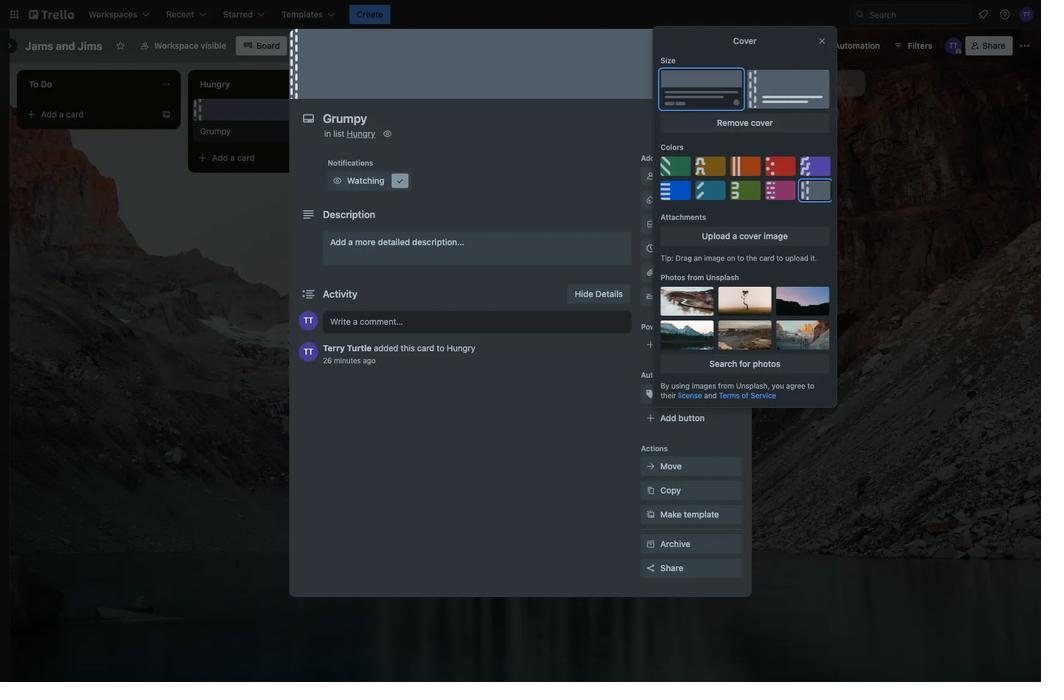 Task type: describe. For each thing, give the bounding box(es) containing it.
and for jams
[[56, 39, 75, 52]]

ago
[[363, 356, 376, 365]]

to right on
[[738, 254, 745, 262]]

agree
[[787, 382, 806, 390]]

upload a cover image button
[[661, 227, 830, 246]]

share for share button to the top
[[983, 41, 1006, 51]]

sm image for members
[[645, 170, 657, 182]]

and for license
[[705, 391, 717, 400]]

filters
[[909, 41, 933, 51]]

license link
[[679, 391, 703, 400]]

using
[[672, 382, 690, 390]]

attachments
[[661, 213, 707, 221]]

mark
[[661, 389, 681, 399]]

archive link
[[642, 535, 743, 554]]

sm image right hungry link
[[382, 128, 394, 140]]

jams and jims
[[25, 39, 102, 52]]

terry turtle added this card to hungry 26 minutes ago
[[323, 343, 476, 365]]

checklist link
[[642, 215, 743, 234]]

sm image for make template
[[645, 509, 657, 521]]

hungry inside terry turtle added this card to hungry 26 minutes ago
[[447, 343, 476, 353]]

sm image inside mark as good idea button
[[645, 388, 657, 400]]

to inside by using images from unsplash, you agree to their
[[808, 382, 815, 390]]

activity
[[323, 289, 358, 300]]

26
[[323, 356, 332, 365]]

1 horizontal spatial terry turtle (terryturtle) image
[[946, 37, 963, 54]]

filters button
[[890, 36, 937, 55]]

their
[[661, 391, 677, 400]]

search for photos
[[710, 359, 781, 369]]

tip: drag an image on to the card to upload it.
[[661, 254, 818, 262]]

terms
[[719, 391, 740, 400]]

copy
[[661, 486, 682, 496]]

sm image for labels
[[645, 194, 657, 206]]

an
[[694, 254, 703, 262]]

from inside by using images from unsplash, you agree to their
[[719, 382, 735, 390]]

labels link
[[642, 191, 743, 210]]

1 horizontal spatial terry turtle (terryturtle) image
[[1020, 7, 1035, 22]]

power- inside 'button'
[[764, 41, 792, 51]]

move link
[[642, 457, 743, 476]]

0 vertical spatial share button
[[966, 36, 1014, 55]]

members link
[[642, 166, 743, 186]]

to inside terry turtle added this card to hungry 26 minutes ago
[[437, 343, 445, 353]]

cover inside remove cover button
[[751, 118, 774, 128]]

photos
[[753, 359, 781, 369]]

tip:
[[661, 254, 674, 262]]

archive
[[661, 539, 691, 549]]

1 horizontal spatial add a card button
[[193, 148, 328, 168]]

button
[[679, 413, 705, 423]]

make template
[[661, 510, 720, 520]]

add power-ups link
[[642, 335, 743, 355]]

hide details
[[575, 289, 623, 299]]

add another list
[[724, 78, 787, 88]]

add a more detailed description…
[[330, 237, 465, 247]]

details
[[596, 289, 623, 299]]

cover link
[[697, 72, 745, 92]]

you
[[772, 382, 785, 390]]

sm image inside watching button
[[394, 175, 406, 187]]

good
[[694, 389, 716, 399]]

the
[[747, 254, 758, 262]]

jams
[[25, 39, 53, 52]]

custom
[[661, 292, 692, 301]]

checklist
[[661, 219, 698, 229]]

idea
[[718, 389, 735, 399]]

0 horizontal spatial share button
[[642, 559, 743, 578]]

license and terms of service
[[679, 391, 777, 400]]

primary element
[[0, 0, 1042, 29]]

sm image for checklist
[[645, 218, 657, 230]]

colors
[[661, 143, 684, 151]]

make
[[661, 510, 682, 520]]

terry
[[323, 343, 345, 353]]

Search field
[[866, 5, 971, 24]]

remove cover button
[[661, 113, 830, 133]]

add button
[[661, 413, 705, 423]]

1 vertical spatial add a card
[[212, 153, 255, 163]]

1 vertical spatial list
[[333, 129, 345, 139]]

terms of service link
[[719, 391, 777, 400]]

service
[[751, 391, 777, 400]]

by
[[661, 382, 670, 390]]

search
[[710, 359, 738, 369]]

card inside terry turtle added this card to hungry 26 minutes ago
[[418, 343, 435, 353]]

custom fields
[[661, 292, 718, 301]]

by using images from unsplash, you agree to their
[[661, 382, 815, 400]]

share for leftmost share button
[[661, 563, 684, 573]]

minutes
[[334, 356, 361, 365]]

labels
[[661, 195, 687, 205]]

switch to… image
[[8, 8, 21, 21]]

board link
[[236, 36, 287, 55]]

make template link
[[642, 505, 743, 525]]

in list hungry
[[324, 129, 376, 139]]

detailed
[[378, 237, 410, 247]]

workspace visible button
[[133, 36, 234, 55]]

add power-ups
[[661, 340, 723, 350]]

0 vertical spatial add a card button
[[22, 105, 157, 124]]

0 vertical spatial hungry
[[347, 129, 376, 139]]

create button
[[350, 5, 391, 24]]

jims
[[78, 39, 102, 52]]

add a more detailed description… link
[[323, 232, 632, 265]]

another
[[742, 78, 773, 88]]

attachment
[[661, 267, 707, 277]]

open information menu image
[[1000, 8, 1012, 21]]



Task type: locate. For each thing, give the bounding box(es) containing it.
1 vertical spatial cover
[[740, 231, 762, 241]]

add another list button
[[702, 70, 866, 96]]

board
[[257, 41, 280, 51]]

0 horizontal spatial ups
[[667, 323, 681, 331]]

unsplash
[[707, 273, 740, 282]]

0 horizontal spatial create from template… image
[[162, 110, 171, 119]]

this
[[401, 343, 415, 353]]

on
[[727, 254, 736, 262]]

2 horizontal spatial power-
[[764, 41, 792, 51]]

sm image for move
[[645, 461, 657, 473]]

1 vertical spatial share
[[661, 563, 684, 573]]

cover up add another list
[[734, 36, 757, 46]]

copy link
[[642, 481, 743, 500]]

0 horizontal spatial terry turtle (terryturtle) image
[[299, 342, 318, 362]]

mark as good idea button
[[642, 385, 743, 404]]

0 horizontal spatial add a card
[[41, 109, 84, 119]]

ups up the add power-ups
[[667, 323, 681, 331]]

upload a cover image
[[703, 231, 789, 241]]

hide
[[575, 289, 594, 299]]

for
[[740, 359, 751, 369]]

sm image inside members link
[[645, 170, 657, 182]]

sm image right watching
[[394, 175, 406, 187]]

1 horizontal spatial and
[[705, 391, 717, 400]]

sm image inside checklist link
[[645, 218, 657, 230]]

0 notifications image
[[977, 7, 991, 22]]

0 vertical spatial from
[[688, 273, 705, 282]]

to left upload
[[777, 254, 784, 262]]

power-ups down custom
[[642, 323, 681, 331]]

and left the jims
[[56, 39, 75, 52]]

card
[[66, 109, 84, 119], [237, 153, 255, 163], [667, 154, 683, 162], [760, 254, 775, 262], [418, 343, 435, 353]]

1 vertical spatial create from template… image
[[333, 153, 342, 163]]

power-ups button
[[740, 36, 816, 55]]

0 vertical spatial terry turtle (terryturtle) image
[[946, 37, 963, 54]]

automation button
[[818, 36, 888, 55]]

attachment button
[[642, 263, 743, 282]]

customize views image
[[293, 40, 306, 52]]

sm image inside automation button
[[818, 36, 835, 53]]

sm image inside make template link
[[645, 509, 657, 521]]

1 horizontal spatial hungry
[[447, 343, 476, 353]]

photos
[[661, 273, 686, 282]]

1 horizontal spatial share button
[[966, 36, 1014, 55]]

0 vertical spatial add a card
[[41, 109, 84, 119]]

custom fields button
[[642, 291, 743, 303]]

move
[[661, 462, 682, 472]]

a inside button
[[733, 231, 738, 241]]

sm image inside the move link
[[645, 461, 657, 473]]

create from template… image for rightmost add a card button
[[333, 153, 342, 163]]

in
[[324, 129, 331, 139]]

terry turtle (terryturtle) image
[[1020, 7, 1035, 22], [299, 342, 318, 362]]

0 horizontal spatial image
[[705, 254, 725, 262]]

2 vertical spatial power-
[[679, 340, 707, 350]]

1 horizontal spatial create from template… image
[[333, 153, 342, 163]]

image
[[764, 231, 789, 241], [705, 254, 725, 262]]

0 horizontal spatial add a card button
[[22, 105, 157, 124]]

sm image inside watching button
[[332, 175, 344, 187]]

description
[[323, 209, 376, 220]]

hungry
[[347, 129, 376, 139], [447, 343, 476, 353]]

1 horizontal spatial image
[[764, 231, 789, 241]]

1 horizontal spatial power-ups
[[764, 41, 808, 51]]

0 vertical spatial automation
[[835, 41, 881, 51]]

26 minutes ago link
[[323, 356, 376, 365]]

sm image for automation
[[818, 36, 835, 53]]

automation down search image
[[835, 41, 881, 51]]

cover inside the cover link
[[713, 77, 738, 87]]

0 vertical spatial power-
[[764, 41, 792, 51]]

sm image left add another list
[[701, 76, 713, 88]]

a
[[59, 109, 64, 119], [230, 153, 235, 163], [733, 231, 738, 241], [349, 237, 353, 247]]

power- down custom
[[642, 323, 667, 331]]

1 vertical spatial ups
[[667, 323, 681, 331]]

size
[[661, 56, 676, 65]]

1 horizontal spatial list
[[775, 78, 787, 88]]

more
[[355, 237, 376, 247]]

add button button
[[642, 409, 743, 428]]

search for photos button
[[661, 355, 830, 374]]

actions
[[642, 444, 668, 453]]

0 horizontal spatial from
[[688, 273, 705, 282]]

dates button
[[642, 239, 743, 258]]

sm image
[[818, 36, 835, 53], [701, 76, 713, 88], [382, 128, 394, 140], [645, 170, 657, 182], [332, 175, 344, 187], [645, 218, 657, 230], [645, 461, 657, 473], [645, 485, 657, 497]]

1 vertical spatial power-ups
[[642, 323, 681, 331]]

list right in
[[333, 129, 345, 139]]

star or unstar board image
[[116, 41, 125, 51]]

power- up images
[[679, 340, 707, 350]]

0 horizontal spatial share
[[661, 563, 684, 573]]

share down archive
[[661, 563, 684, 573]]

and
[[56, 39, 75, 52], [705, 391, 717, 400]]

1 vertical spatial from
[[719, 382, 735, 390]]

sm image left labels
[[645, 194, 657, 206]]

photos from unsplash
[[661, 273, 740, 282]]

1 vertical spatial share button
[[642, 559, 743, 578]]

ups inside 'button'
[[792, 41, 808, 51]]

image for an
[[705, 254, 725, 262]]

sm image down "actions"
[[645, 461, 657, 473]]

grumpy link
[[200, 125, 340, 137]]

sm image for watching
[[332, 175, 344, 187]]

list inside button
[[775, 78, 787, 88]]

automation
[[835, 41, 881, 51], [642, 371, 683, 379]]

ups up search
[[707, 340, 723, 350]]

0 vertical spatial ups
[[792, 41, 808, 51]]

description…
[[412, 237, 465, 247]]

power-
[[764, 41, 792, 51], [642, 323, 667, 331], [679, 340, 707, 350]]

to right agree at right bottom
[[808, 382, 815, 390]]

2 vertical spatial ups
[[707, 340, 723, 350]]

as
[[683, 389, 692, 399]]

share button down 0 notifications icon
[[966, 36, 1014, 55]]

sm image down add to card
[[645, 170, 657, 182]]

terry turtle (terryturtle) image left 26
[[299, 342, 318, 362]]

1 vertical spatial cover
[[713, 77, 738, 87]]

sm image for archive
[[645, 538, 657, 550]]

dates
[[661, 243, 684, 253]]

0 vertical spatial create from template… image
[[162, 110, 171, 119]]

to down colors
[[658, 154, 665, 162]]

to right this
[[437, 343, 445, 353]]

and down images
[[705, 391, 717, 400]]

0 horizontal spatial automation
[[642, 371, 683, 379]]

0 horizontal spatial power-ups
[[642, 323, 681, 331]]

add to card
[[642, 154, 683, 162]]

power-ups inside power-ups 'button'
[[764, 41, 808, 51]]

sm image inside labels 'link'
[[645, 194, 657, 206]]

1 vertical spatial hungry
[[447, 343, 476, 353]]

terry turtle (terryturtle) image
[[946, 37, 963, 54], [299, 311, 318, 330]]

2 horizontal spatial ups
[[792, 41, 808, 51]]

0 vertical spatial cover
[[751, 118, 774, 128]]

sm image left archive
[[645, 538, 657, 550]]

Write a comment text field
[[323, 311, 632, 333]]

0 vertical spatial list
[[775, 78, 787, 88]]

create from template… image
[[675, 110, 685, 119]]

share button
[[966, 36, 1014, 55], [642, 559, 743, 578]]

members
[[661, 171, 698, 181]]

1 horizontal spatial add a card
[[212, 153, 255, 163]]

watching
[[347, 176, 385, 186]]

None text field
[[317, 107, 715, 129]]

and inside text field
[[56, 39, 75, 52]]

create
[[357, 9, 384, 19]]

0 horizontal spatial list
[[333, 129, 345, 139]]

0 vertical spatial and
[[56, 39, 75, 52]]

of
[[742, 391, 749, 400]]

search image
[[856, 10, 866, 19]]

visible
[[201, 41, 226, 51]]

1 vertical spatial image
[[705, 254, 725, 262]]

0 horizontal spatial hungry
[[347, 129, 376, 139]]

show menu image
[[1020, 40, 1032, 52]]

upload
[[703, 231, 731, 241]]

1 vertical spatial and
[[705, 391, 717, 400]]

watching button
[[328, 171, 411, 191]]

it.
[[811, 254, 818, 262]]

notifications
[[328, 159, 374, 167]]

sm image inside archive link
[[645, 538, 657, 550]]

hungry down write a comment text box
[[447, 343, 476, 353]]

1 vertical spatial terry turtle (terryturtle) image
[[299, 342, 318, 362]]

automation inside button
[[835, 41, 881, 51]]

1 horizontal spatial automation
[[835, 41, 881, 51]]

1 horizontal spatial ups
[[707, 340, 723, 350]]

1 vertical spatial automation
[[642, 371, 683, 379]]

sm image left copy
[[645, 485, 657, 497]]

sm image left checklist
[[645, 218, 657, 230]]

fields
[[694, 292, 718, 301]]

turtle
[[347, 343, 372, 353]]

automation up by
[[642, 371, 683, 379]]

power-ups
[[764, 41, 808, 51], [642, 323, 681, 331]]

from up license and terms of service
[[719, 382, 735, 390]]

power-ups up add another list button
[[764, 41, 808, 51]]

sm image
[[394, 175, 406, 187], [645, 194, 657, 206], [645, 388, 657, 400], [645, 509, 657, 521], [645, 538, 657, 550]]

from
[[688, 273, 705, 282], [719, 382, 735, 390]]

list right another
[[775, 78, 787, 88]]

sm image down the notifications
[[332, 175, 344, 187]]

cover left another
[[713, 77, 738, 87]]

power- up add another list button
[[764, 41, 792, 51]]

terry turtle (terryturtle) image right open information menu icon at the right top of the page
[[1020, 7, 1035, 22]]

0 vertical spatial power-ups
[[764, 41, 808, 51]]

0 vertical spatial share
[[983, 41, 1006, 51]]

1 vertical spatial terry turtle (terryturtle) image
[[299, 311, 318, 330]]

image for cover
[[764, 231, 789, 241]]

remove
[[718, 118, 749, 128]]

share left show menu image
[[983, 41, 1006, 51]]

from down an
[[688, 273, 705, 282]]

0 horizontal spatial terry turtle (terryturtle) image
[[299, 311, 318, 330]]

cover right remove
[[751, 118, 774, 128]]

image right an
[[705, 254, 725, 262]]

add a card
[[41, 109, 84, 119], [212, 153, 255, 163]]

template
[[684, 510, 720, 520]]

1 vertical spatial add a card button
[[193, 148, 328, 168]]

Board name text field
[[19, 36, 108, 55]]

license
[[679, 391, 703, 400]]

0 vertical spatial cover
[[734, 36, 757, 46]]

added
[[374, 343, 399, 353]]

cover inside upload a cover image button
[[740, 231, 762, 241]]

sm image inside copy link
[[645, 485, 657, 497]]

grumpy
[[200, 126, 231, 136]]

sm image inside the cover link
[[701, 76, 713, 88]]

ups up add another list button
[[792, 41, 808, 51]]

0 vertical spatial terry turtle (terryturtle) image
[[1020, 7, 1035, 22]]

sm image left the make
[[645, 509, 657, 521]]

mark as good idea
[[661, 389, 735, 399]]

workspace
[[154, 41, 199, 51]]

add a card button
[[22, 105, 157, 124], [193, 148, 328, 168]]

sm image left by
[[645, 388, 657, 400]]

1 horizontal spatial share
[[983, 41, 1006, 51]]

to
[[658, 154, 665, 162], [738, 254, 745, 262], [777, 254, 784, 262], [437, 343, 445, 353], [808, 382, 815, 390]]

hide details link
[[568, 285, 631, 304]]

cover up the
[[740, 231, 762, 241]]

drag
[[676, 254, 692, 262]]

0 horizontal spatial power-
[[642, 323, 667, 331]]

create from template… image
[[162, 110, 171, 119], [333, 153, 342, 163]]

1 vertical spatial power-
[[642, 323, 667, 331]]

sm image for copy
[[645, 485, 657, 497]]

create from template… image for the top add a card button
[[162, 110, 171, 119]]

0 horizontal spatial and
[[56, 39, 75, 52]]

cover
[[751, 118, 774, 128], [740, 231, 762, 241]]

workspace visible
[[154, 41, 226, 51]]

1 horizontal spatial power-
[[679, 340, 707, 350]]

hungry up the notifications
[[347, 129, 376, 139]]

image inside upload a cover image button
[[764, 231, 789, 241]]

share
[[983, 41, 1006, 51], [661, 563, 684, 573]]

1 horizontal spatial from
[[719, 382, 735, 390]]

share button down archive link
[[642, 559, 743, 578]]

image up upload
[[764, 231, 789, 241]]

sm image right power-ups 'button'
[[818, 36, 835, 53]]

0 vertical spatial image
[[764, 231, 789, 241]]



Task type: vqa. For each thing, say whether or not it's contained in the screenshot.
image within the button
yes



